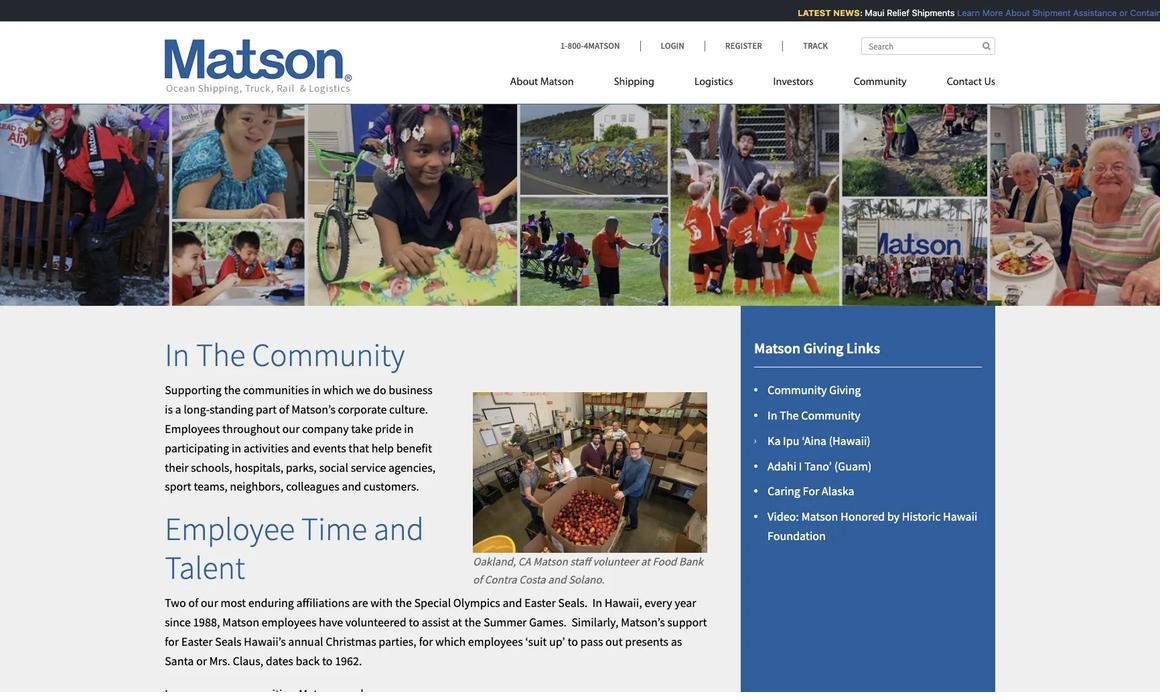 Task type: locate. For each thing, give the bounding box(es) containing it.
matson's up company
[[292, 402, 336, 418]]

in up similarly, in the bottom of the page
[[593, 596, 602, 611]]

0 horizontal spatial about
[[510, 77, 538, 88]]

our up activities
[[282, 422, 300, 437]]

0 horizontal spatial our
[[201, 596, 218, 611]]

800-
[[568, 40, 584, 52]]

most
[[221, 596, 246, 611]]

and down customers.
[[374, 509, 424, 550]]

1 horizontal spatial employees
[[468, 635, 523, 650]]

in the community inside the matson giving links section
[[768, 408, 861, 424]]

easter down costa
[[525, 596, 556, 611]]

caring for alaska link
[[768, 484, 855, 500]]

1 horizontal spatial the
[[395, 596, 412, 611]]

0 horizontal spatial in the community
[[165, 335, 405, 375]]

matson foundation giving image
[[0, 83, 1161, 306]]

0 horizontal spatial in
[[232, 441, 241, 456]]

matson down for
[[802, 509, 839, 525]]

that
[[349, 441, 369, 456]]

two of our most enduring affiliations are with the special olympics and easter seals.  in hawaii, every year since 1988, matson employees have volunteered to assist at the summer games.  similarly, matson's support for easter seals hawaii's annual christmas parties, for which employees 'suit up' to pass out presents as santa or mrs. claus, dates back to 1962.
[[165, 596, 707, 669]]

which left we
[[323, 383, 354, 398]]

matson's up presents
[[621, 615, 665, 631]]

0 vertical spatial which
[[323, 383, 354, 398]]

0 horizontal spatial of
[[188, 596, 199, 611]]

1 vertical spatial the
[[780, 408, 799, 424]]

1 horizontal spatial in the community
[[768, 408, 861, 424]]

community link
[[834, 70, 927, 98]]

employee time and talent
[[165, 509, 424, 588]]

giving up 'in the community' 'link'
[[830, 383, 861, 398]]

matson
[[541, 77, 574, 88], [755, 339, 801, 358], [802, 509, 839, 525], [533, 555, 568, 569], [222, 615, 259, 631]]

colleagues
[[286, 479, 340, 495]]

latest
[[792, 7, 826, 18]]

0 vertical spatial or
[[1114, 7, 1123, 18]]

alaska
[[822, 484, 855, 500]]

video: matson honored by historic hawaii foundation
[[768, 509, 978, 544]]

i
[[799, 459, 802, 474]]

throughout
[[222, 422, 280, 437]]

0 vertical spatial in the community
[[165, 335, 405, 375]]

0 vertical spatial the
[[196, 335, 245, 375]]

community up ka ipu 'aina (hawaii) link
[[802, 408, 861, 424]]

1 vertical spatial at
[[452, 615, 462, 631]]

None search field
[[862, 38, 996, 55]]

volunteered
[[346, 615, 407, 631]]

employees
[[262, 615, 317, 631], [468, 635, 523, 650]]

of left contra
[[473, 573, 483, 588]]

0 vertical spatial giving
[[804, 339, 844, 358]]

1 vertical spatial in
[[768, 408, 778, 424]]

to left 'assist'
[[409, 615, 419, 631]]

and right costa
[[548, 573, 566, 588]]

0 horizontal spatial in
[[165, 335, 190, 375]]

0 horizontal spatial the
[[196, 335, 245, 375]]

two
[[165, 596, 186, 611]]

and inside 'employee time and talent'
[[374, 509, 424, 550]]

for down since
[[165, 635, 179, 650]]

1 vertical spatial about
[[510, 77, 538, 88]]

and up the summer
[[503, 596, 522, 611]]

easter down 1988,
[[181, 635, 213, 650]]

2 vertical spatial in
[[232, 441, 241, 456]]

or left mrs.
[[196, 654, 207, 669]]

2 horizontal spatial of
[[473, 573, 483, 588]]

0 horizontal spatial matson's
[[292, 402, 336, 418]]

santa
[[165, 654, 194, 669]]

track link
[[783, 40, 828, 52]]

1 horizontal spatial in
[[593, 596, 602, 611]]

2 vertical spatial of
[[188, 596, 199, 611]]

social
[[319, 460, 348, 476]]

and up the parks,
[[291, 441, 311, 456]]

matson inside the two of our most enduring affiliations are with the special olympics and easter seals.  in hawaii, every year since 1988, matson employees have volunteered to assist at the summer games.  similarly, matson's support for easter seals hawaii's annual christmas parties, for which employees 'suit up' to pass out presents as santa or mrs. claus, dates back to 1962.
[[222, 615, 259, 631]]

in inside section
[[768, 408, 778, 424]]

the up ipu
[[780, 408, 799, 424]]

1 vertical spatial matson's
[[621, 615, 665, 631]]

2 horizontal spatial to
[[568, 635, 578, 650]]

in
[[165, 335, 190, 375], [768, 408, 778, 424], [593, 596, 602, 611]]

at inside oakland, ca matson staff volunteer at food bank of contra costa and solano.
[[641, 555, 651, 569]]

2 horizontal spatial the
[[465, 615, 481, 631]]

2 vertical spatial the
[[465, 615, 481, 631]]

at right 'assist'
[[452, 615, 462, 631]]

2 vertical spatial to
[[322, 654, 333, 669]]

0 vertical spatial matson's
[[292, 402, 336, 418]]

matson up community giving link
[[755, 339, 801, 358]]

is
[[165, 402, 173, 418]]

1 horizontal spatial our
[[282, 422, 300, 437]]

giving left links
[[804, 339, 844, 358]]

1 vertical spatial which
[[436, 635, 466, 650]]

at
[[641, 555, 651, 569], [452, 615, 462, 631]]

0 horizontal spatial at
[[452, 615, 462, 631]]

(guam)
[[835, 459, 872, 474]]

matson giving links
[[755, 339, 880, 358]]

0 vertical spatial about
[[1000, 7, 1025, 18]]

or inside the two of our most enduring affiliations are with the special olympics and easter seals.  in hawaii, every year since 1988, matson employees have volunteered to assist at the summer games.  similarly, matson's support for easter seals hawaii's annual christmas parties, for which employees 'suit up' to pass out presents as santa or mrs. claus, dates back to 1962.
[[196, 654, 207, 669]]

our inside supporting the communities in which we do business is a long-standing part of matson's corporate culture. employees throughout our company take pride in participating in activities and events that help benefit their schools, hospitals, parks, social service agencies, sport teams, neighbors, colleagues and customers.
[[282, 422, 300, 437]]

claus,
[[233, 654, 263, 669]]

supporting the communities in which we do business is a long-standing part of matson's corporate culture. employees throughout our company take pride in participating in activities and events that help benefit their schools, hospitals, parks, social service agencies, sport teams, neighbors, colleagues and customers.
[[165, 383, 436, 495]]

in inside the two of our most enduring affiliations are with the special olympics and easter seals.  in hawaii, every year since 1988, matson employees have volunteered to assist at the summer games.  similarly, matson's support for easter seals hawaii's annual christmas parties, for which employees 'suit up' to pass out presents as santa or mrs. claus, dates back to 1962.
[[593, 596, 602, 611]]

community up 'in the community' 'link'
[[768, 383, 827, 398]]

1 vertical spatial of
[[473, 573, 483, 588]]

to
[[409, 615, 419, 631], [568, 635, 578, 650], [322, 654, 333, 669]]

2 vertical spatial in
[[593, 596, 602, 611]]

0 vertical spatial in
[[165, 335, 190, 375]]

historic
[[902, 509, 941, 525]]

and down service
[[342, 479, 361, 495]]

in up company
[[312, 383, 321, 398]]

in down throughout
[[232, 441, 241, 456]]

1 horizontal spatial or
[[1114, 7, 1123, 18]]

0 horizontal spatial for
[[165, 635, 179, 650]]

our
[[282, 422, 300, 437], [201, 596, 218, 611]]

the down olympics
[[465, 615, 481, 631]]

hospitals,
[[235, 460, 284, 476]]

1 horizontal spatial at
[[641, 555, 651, 569]]

(hawaii)
[[829, 433, 871, 449]]

1 vertical spatial employees
[[468, 635, 523, 650]]

at left food
[[641, 555, 651, 569]]

1 vertical spatial in the community
[[768, 408, 861, 424]]

events
[[313, 441, 346, 456]]

1 horizontal spatial the
[[780, 408, 799, 424]]

0 horizontal spatial the
[[224, 383, 241, 398]]

0 vertical spatial to
[[409, 615, 419, 631]]

at inside the two of our most enduring affiliations are with the special olympics and easter seals.  in hawaii, every year since 1988, matson employees have volunteered to assist at the summer games.  similarly, matson's support for easter seals hawaii's annual christmas parties, for which employees 'suit up' to pass out presents as santa or mrs. claus, dates back to 1962.
[[452, 615, 462, 631]]

1 horizontal spatial in
[[312, 383, 321, 398]]

matson's inside supporting the communities in which we do business is a long-standing part of matson's corporate culture. employees throughout our company take pride in participating in activities and events that help benefit their schools, hospitals, parks, social service agencies, sport teams, neighbors, colleagues and customers.
[[292, 402, 336, 418]]

adahi i tano' (guam) link
[[768, 459, 872, 474]]

0 vertical spatial at
[[641, 555, 651, 569]]

relief
[[881, 7, 904, 18]]

matson inside the video: matson honored by historic hawaii foundation
[[802, 509, 839, 525]]

1 horizontal spatial for
[[419, 635, 433, 650]]

and inside the two of our most enduring affiliations are with the special olympics and easter seals.  in hawaii, every year since 1988, matson employees have volunteered to assist at the summer games.  similarly, matson's support for easter seals hawaii's annual christmas parties, for which employees 'suit up' to pass out presents as santa or mrs. claus, dates back to 1962.
[[503, 596, 522, 611]]

the
[[224, 383, 241, 398], [395, 596, 412, 611], [465, 615, 481, 631]]

neighbors,
[[230, 479, 284, 495]]

of right two
[[188, 596, 199, 611]]

matson inside top menu navigation
[[541, 77, 574, 88]]

dates
[[266, 654, 293, 669]]

1 horizontal spatial of
[[279, 402, 289, 418]]

and
[[291, 441, 311, 456], [342, 479, 361, 495], [374, 509, 424, 550], [548, 573, 566, 588], [503, 596, 522, 611]]

easter
[[525, 596, 556, 611], [181, 635, 213, 650]]

1 vertical spatial in
[[404, 422, 414, 437]]

of inside oakland, ca matson staff volunteer at food bank of contra costa and solano.
[[473, 573, 483, 588]]

4matson
[[584, 40, 620, 52]]

in the community up the 'communities'
[[165, 335, 405, 375]]

track
[[803, 40, 828, 52]]

employees down the summer
[[468, 635, 523, 650]]

matson's inside the two of our most enduring affiliations are with the special olympics and easter seals.  in hawaii, every year since 1988, matson employees have volunteered to assist at the summer games.  similarly, matson's support for easter seals hawaii's annual christmas parties, for which employees 'suit up' to pass out presents as santa or mrs. claus, dates back to 1962.
[[621, 615, 665, 631]]

pass
[[581, 635, 603, 650]]

which inside the two of our most enduring affiliations are with the special olympics and easter seals.  in hawaii, every year since 1988, matson employees have volunteered to assist at the summer games.  similarly, matson's support for easter seals hawaii's annual christmas parties, for which employees 'suit up' to pass out presents as santa or mrs. claus, dates back to 1962.
[[436, 635, 466, 650]]

0 horizontal spatial easter
[[181, 635, 213, 650]]

in
[[312, 383, 321, 398], [404, 422, 414, 437], [232, 441, 241, 456]]

with
[[371, 596, 393, 611]]

0 horizontal spatial to
[[322, 654, 333, 669]]

shipping
[[614, 77, 655, 88]]

0 vertical spatial of
[[279, 402, 289, 418]]

0 vertical spatial our
[[282, 422, 300, 437]]

or left 'containe'
[[1114, 7, 1123, 18]]

the up supporting
[[196, 335, 245, 375]]

more
[[977, 7, 998, 18]]

in up supporting
[[165, 335, 190, 375]]

matson inside oakland, ca matson staff volunteer at food bank of contra costa and solano.
[[533, 555, 568, 569]]

our up 1988,
[[201, 596, 218, 611]]

corporate
[[338, 402, 387, 418]]

investors
[[774, 77, 814, 88]]

oakland, ca matson staff volunteer at food bank of contra costa and solano.
[[473, 555, 704, 588]]

1 vertical spatial or
[[196, 654, 207, 669]]

up'
[[549, 635, 565, 650]]

contact
[[947, 77, 982, 88]]

which down 'assist'
[[436, 635, 466, 650]]

long-
[[184, 402, 210, 418]]

employees up annual
[[262, 615, 317, 631]]

search image
[[983, 42, 991, 50]]

community
[[854, 77, 907, 88], [252, 335, 405, 375], [768, 383, 827, 398], [802, 408, 861, 424]]

schools,
[[191, 460, 232, 476]]

to right back
[[322, 654, 333, 669]]

support
[[668, 615, 707, 631]]

about matson link
[[510, 70, 594, 98]]

1 vertical spatial our
[[201, 596, 218, 611]]

matson down most
[[222, 615, 259, 631]]

affiliations
[[297, 596, 350, 611]]

mrs.
[[209, 654, 230, 669]]

giving for matson
[[804, 339, 844, 358]]

of right part
[[279, 402, 289, 418]]

the up standing at the bottom left of the page
[[224, 383, 241, 398]]

1 vertical spatial easter
[[181, 635, 213, 650]]

1 vertical spatial giving
[[830, 383, 861, 398]]

0 horizontal spatial employees
[[262, 615, 317, 631]]

in down culture.
[[404, 422, 414, 437]]

0 horizontal spatial which
[[323, 383, 354, 398]]

2 horizontal spatial in
[[768, 408, 778, 424]]

parks,
[[286, 460, 317, 476]]

to right "up'"
[[568, 635, 578, 650]]

summer
[[484, 615, 527, 631]]

in up "ka"
[[768, 408, 778, 424]]

the
[[196, 335, 245, 375], [780, 408, 799, 424]]

solano.
[[569, 573, 605, 588]]

for down 'assist'
[[419, 635, 433, 650]]

community down search search box
[[854, 77, 907, 88]]

the right with
[[395, 596, 412, 611]]

login link
[[640, 40, 705, 52]]

christmas
[[326, 635, 376, 650]]

0 vertical spatial easter
[[525, 596, 556, 611]]

ka
[[768, 433, 781, 449]]

participating
[[165, 441, 229, 456]]

1 horizontal spatial which
[[436, 635, 466, 650]]

0 vertical spatial the
[[224, 383, 241, 398]]

2 horizontal spatial in
[[404, 422, 414, 437]]

in the community up 'aina
[[768, 408, 861, 424]]

matson down 1-
[[541, 77, 574, 88]]

news:
[[828, 7, 857, 18]]

company
[[302, 422, 349, 437]]

take
[[351, 422, 373, 437]]

1 horizontal spatial easter
[[525, 596, 556, 611]]

1 horizontal spatial matson's
[[621, 615, 665, 631]]

matson up costa
[[533, 555, 568, 569]]

0 horizontal spatial or
[[196, 654, 207, 669]]



Task type: vqa. For each thing, say whether or not it's contained in the screenshot.
Accounts
no



Task type: describe. For each thing, give the bounding box(es) containing it.
adahi i tano' (guam)
[[768, 459, 872, 474]]

teams,
[[194, 479, 228, 495]]

0 vertical spatial in
[[312, 383, 321, 398]]

giving for community
[[830, 383, 861, 398]]

adahi
[[768, 459, 797, 474]]

have
[[319, 615, 343, 631]]

as
[[671, 635, 682, 650]]

culture.
[[389, 402, 428, 418]]

blue matson logo with ocean, shipping, truck, rail and logistics written beneath it. image
[[165, 40, 352, 94]]

in the community link
[[768, 408, 861, 424]]

2 for from the left
[[419, 635, 433, 650]]

hawaii,
[[605, 596, 642, 611]]

1-
[[561, 40, 568, 52]]

customers.
[[364, 479, 419, 495]]

logistics
[[695, 77, 733, 88]]

0 vertical spatial employees
[[262, 615, 317, 631]]

similarly,
[[572, 615, 619, 631]]

shipments
[[907, 7, 950, 18]]

pride
[[375, 422, 402, 437]]

and inside oakland, ca matson staff volunteer at food bank of contra costa and solano.
[[548, 573, 566, 588]]

costa
[[519, 573, 546, 588]]

1 horizontal spatial about
[[1000, 7, 1025, 18]]

bank
[[679, 555, 704, 569]]

assist
[[422, 615, 450, 631]]

presents
[[625, 635, 669, 650]]

which inside supporting the communities in which we do business is a long-standing part of matson's corporate culture. employees throughout our company take pride in participating in activities and events that help benefit their schools, hospitals, parks, social service agencies, sport teams, neighbors, colleagues and customers.
[[323, 383, 354, 398]]

help
[[372, 441, 394, 456]]

register
[[726, 40, 762, 52]]

'aina
[[802, 433, 827, 449]]

food
[[653, 555, 677, 569]]

caring
[[768, 484, 801, 500]]

top menu navigation
[[510, 70, 996, 98]]

1 vertical spatial the
[[395, 596, 412, 611]]

hawaii
[[943, 509, 978, 525]]

video:
[[768, 509, 799, 525]]

olympics
[[454, 596, 500, 611]]

shipment
[[1027, 7, 1066, 18]]

1 for from the left
[[165, 635, 179, 650]]

business
[[389, 383, 433, 398]]

ca
[[518, 555, 531, 569]]

tano'
[[805, 459, 832, 474]]

talent
[[165, 548, 245, 588]]

we
[[356, 383, 371, 398]]

about inside top menu navigation
[[510, 77, 538, 88]]

of inside the two of our most enduring affiliations are with the special olympics and easter seals.  in hawaii, every year since 1988, matson employees have volunteered to assist at the summer games.  similarly, matson's support for easter seals hawaii's annual christmas parties, for which employees 'suit up' to pass out presents as santa or mrs. claus, dates back to 1962.
[[188, 596, 199, 611]]

'suit
[[526, 635, 547, 650]]

assistance
[[1068, 7, 1112, 18]]

agencies,
[[389, 460, 436, 476]]

matson giving links section
[[724, 306, 1012, 693]]

1962.
[[335, 654, 362, 669]]

community giving
[[768, 383, 861, 398]]

supporting
[[165, 383, 222, 398]]

out
[[606, 635, 623, 650]]

links
[[847, 339, 880, 358]]

of inside supporting the communities in which we do business is a long-standing part of matson's corporate culture. employees throughout our company take pride in participating in activities and events that help benefit their schools, hospitals, parks, social service agencies, sport teams, neighbors, colleagues and customers.
[[279, 402, 289, 418]]

sport
[[165, 479, 191, 495]]

every
[[645, 596, 673, 611]]

community up we
[[252, 335, 405, 375]]

community inside top menu navigation
[[854, 77, 907, 88]]

Search search field
[[862, 38, 996, 55]]

staff
[[570, 555, 591, 569]]

login
[[661, 40, 685, 52]]

enduring
[[248, 596, 294, 611]]

1 horizontal spatial to
[[409, 615, 419, 631]]

1988,
[[193, 615, 220, 631]]

1-800-4matson link
[[561, 40, 640, 52]]

us
[[985, 77, 996, 88]]

the inside supporting the communities in which we do business is a long-standing part of matson's corporate culture. employees throughout our company take pride in participating in activities and events that help benefit their schools, hospitals, parks, social service agencies, sport teams, neighbors, colleagues and customers.
[[224, 383, 241, 398]]

part
[[256, 402, 277, 418]]

seals
[[215, 635, 242, 650]]

ipu
[[783, 433, 800, 449]]

register link
[[705, 40, 783, 52]]

service
[[351, 460, 386, 476]]

year
[[675, 596, 697, 611]]

learn
[[952, 7, 975, 18]]

oakland,
[[473, 555, 516, 569]]

are
[[352, 596, 368, 611]]

ka ipu 'aina (hawaii) link
[[768, 433, 871, 449]]

a
[[175, 402, 181, 418]]

special
[[414, 596, 451, 611]]

employee
[[165, 509, 295, 550]]

volunteer
[[593, 555, 639, 569]]

learn more about shipment assistance or containe link
[[952, 7, 1161, 18]]

1-800-4matson
[[561, 40, 620, 52]]

our inside the two of our most enduring affiliations are with the special olympics and easter seals.  in hawaii, every year since 1988, matson employees have volunteered to assist at the summer games.  similarly, matson's support for easter seals hawaii's annual christmas parties, for which employees 'suit up' to pass out presents as santa or mrs. claus, dates back to 1962.
[[201, 596, 218, 611]]

logistics link
[[675, 70, 754, 98]]

honored
[[841, 509, 885, 525]]

contra
[[485, 573, 517, 588]]

the inside section
[[780, 408, 799, 424]]

hawaii's
[[244, 635, 286, 650]]

maui
[[860, 7, 879, 18]]

1 vertical spatial to
[[568, 635, 578, 650]]

parties,
[[379, 635, 417, 650]]



